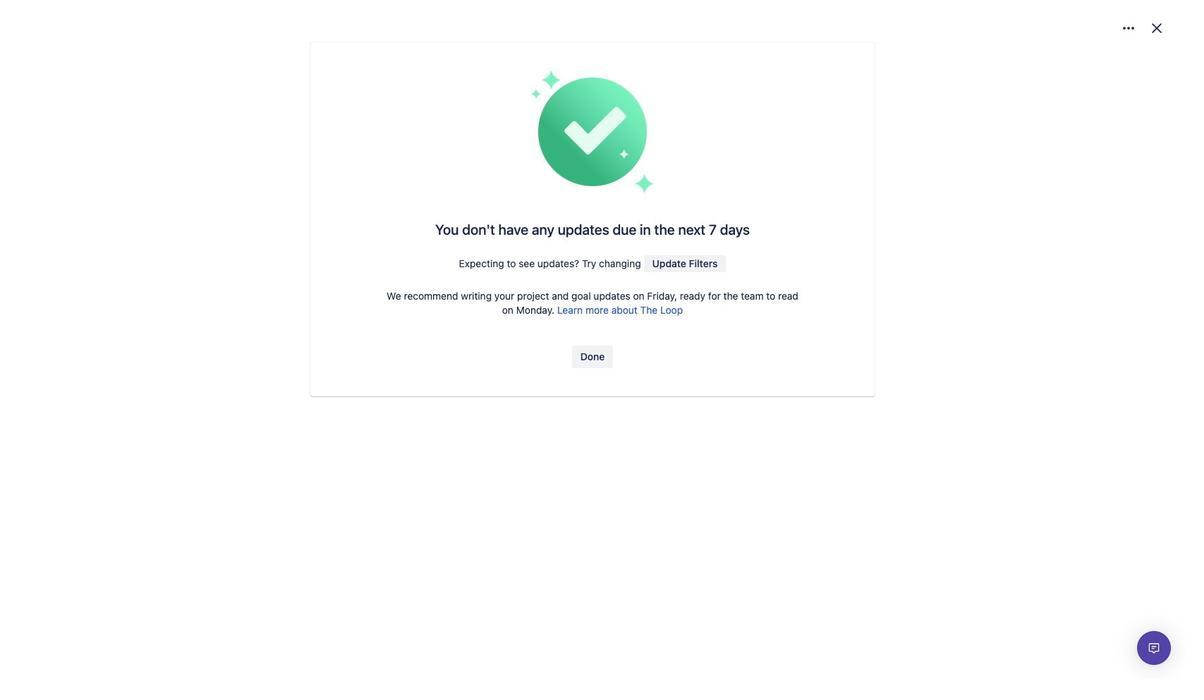 Task type: describe. For each thing, give the bounding box(es) containing it.
open intercom messenger image
[[1146, 640, 1163, 657]]

close image
[[1149, 20, 1166, 37]]

Search field
[[892, 8, 1033, 31]]



Task type: vqa. For each thing, say whether or not it's contained in the screenshot.
Goal Icon
no



Task type: locate. For each thing, give the bounding box(es) containing it.
settings image
[[1120, 20, 1137, 37]]



